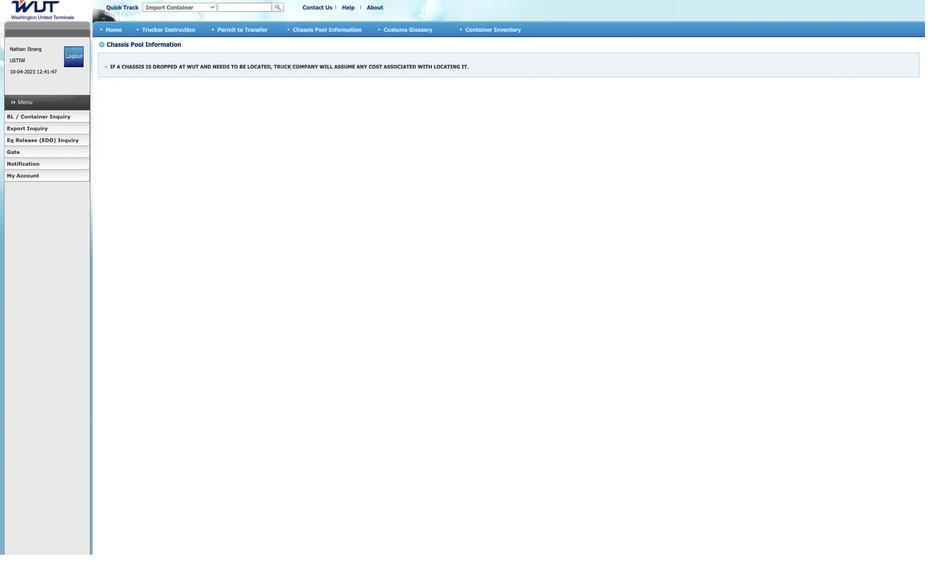 Task type: locate. For each thing, give the bounding box(es) containing it.
about link
[[367, 4, 384, 10]]

notification
[[7, 161, 40, 167]]

04-
[[17, 69, 24, 75]]

nathan
[[10, 46, 26, 52]]

container
[[466, 26, 493, 32], [21, 114, 48, 120]]

1 vertical spatial inquiry
[[27, 125, 48, 131]]

information
[[329, 26, 362, 32]]

1 vertical spatial container
[[21, 114, 48, 120]]

inquiry
[[50, 114, 70, 120], [27, 125, 48, 131], [58, 137, 79, 143]]

container inside 'bl / container inquiry' link
[[21, 114, 48, 120]]

chassis
[[293, 26, 314, 32]]

about
[[367, 4, 384, 10]]

10-
[[10, 69, 17, 75]]

inquiry down bl / container inquiry
[[27, 125, 48, 131]]

export inquiry link
[[4, 123, 90, 135]]

export inquiry
[[7, 125, 48, 131]]

None text field
[[218, 3, 272, 12]]

2 vertical spatial inquiry
[[58, 137, 79, 143]]

2023
[[24, 69, 35, 75]]

10-04-2023 12:41:47
[[10, 69, 57, 75]]

my
[[7, 173, 15, 179]]

permit
[[218, 26, 236, 32]]

contact us link
[[303, 4, 332, 10]]

ustiw
[[10, 57, 25, 63]]

to
[[238, 26, 243, 32]]

inquiry up export inquiry link at the left top of the page
[[50, 114, 70, 120]]

chassis pool information
[[293, 26, 362, 32]]

inquiry right (edo)
[[58, 137, 79, 143]]

eq release (edo) inquiry link
[[4, 135, 90, 146]]

us
[[326, 4, 332, 10]]

bl
[[7, 114, 14, 120]]

home
[[106, 26, 122, 32]]

gate
[[7, 149, 20, 155]]

0 vertical spatial inquiry
[[50, 114, 70, 120]]

trucker
[[142, 26, 163, 32]]

(edo)
[[39, 137, 56, 143]]

track
[[123, 4, 139, 10]]

container up export inquiry
[[21, 114, 48, 120]]

eq release (edo) inquiry
[[7, 137, 79, 143]]

customs glossary
[[384, 26, 433, 32]]

inquiry inside the eq release (edo) inquiry 'link'
[[58, 137, 79, 143]]

inquiry inside 'bl / container inquiry' link
[[50, 114, 70, 120]]

container left inventory
[[466, 26, 493, 32]]

0 horizontal spatial container
[[21, 114, 48, 120]]

nathan strang
[[10, 46, 42, 52]]

inquiry for (edo)
[[58, 137, 79, 143]]

release
[[15, 137, 37, 143]]

0 vertical spatial container
[[466, 26, 493, 32]]



Task type: vqa. For each thing, say whether or not it's contained in the screenshot.
gate
yes



Task type: describe. For each thing, give the bounding box(es) containing it.
bl / container inquiry
[[7, 114, 70, 120]]

pool
[[315, 26, 327, 32]]

contact us
[[303, 4, 332, 10]]

inquiry for container
[[50, 114, 70, 120]]

gate link
[[4, 146, 90, 158]]

transfer
[[245, 26, 268, 32]]

/
[[16, 114, 19, 120]]

account
[[17, 173, 39, 179]]

contact
[[303, 4, 324, 10]]

inventory
[[494, 26, 521, 32]]

login image
[[64, 46, 84, 67]]

my account
[[7, 173, 39, 179]]

eq
[[7, 137, 14, 143]]

notification link
[[4, 158, 90, 170]]

strang
[[27, 46, 42, 52]]

customs
[[384, 26, 408, 32]]

glossary
[[409, 26, 433, 32]]

help
[[342, 4, 355, 10]]

bl / container inquiry link
[[4, 111, 90, 123]]

1 horizontal spatial container
[[466, 26, 493, 32]]

trucker instruction
[[142, 26, 195, 32]]

my account link
[[4, 170, 90, 182]]

help link
[[342, 4, 355, 10]]

instruction
[[165, 26, 195, 32]]

export
[[7, 125, 25, 131]]

12:41:47
[[37, 69, 57, 75]]

quick track
[[106, 4, 139, 10]]

permit to transfer
[[218, 26, 268, 32]]

container inventory
[[466, 26, 521, 32]]

quick
[[106, 4, 122, 10]]

inquiry inside export inquiry link
[[27, 125, 48, 131]]



